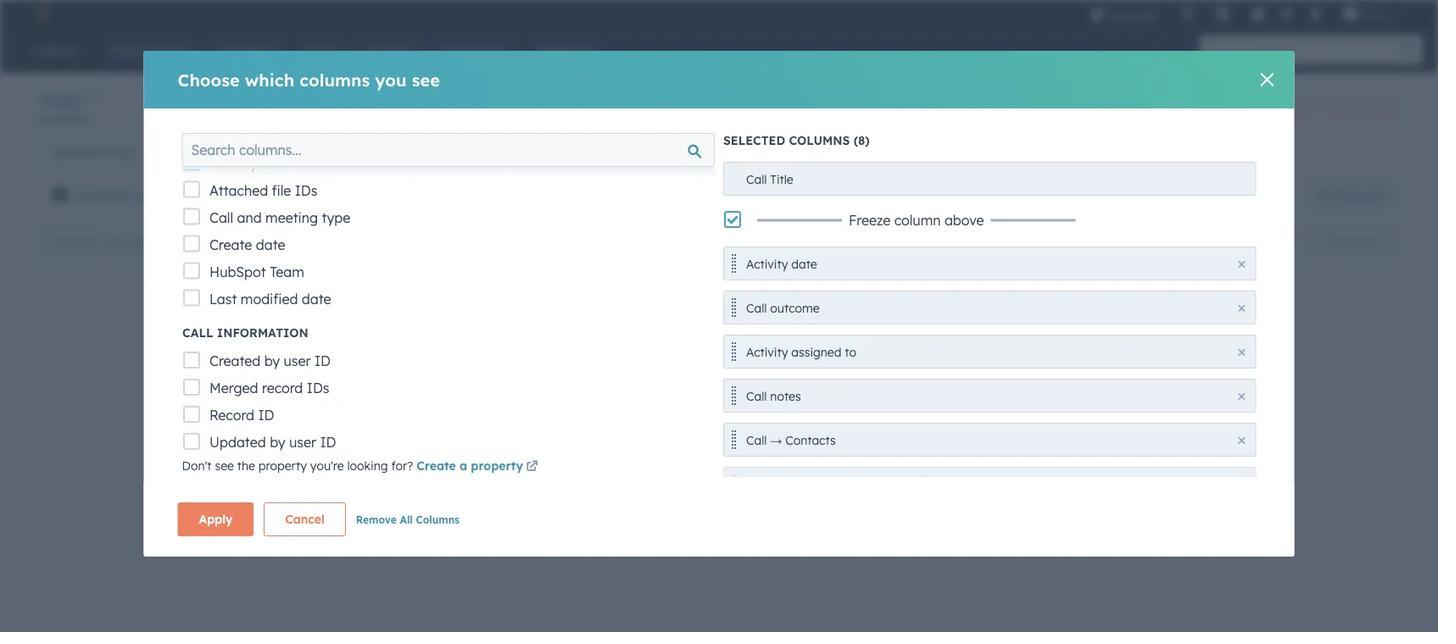 Task type: vqa. For each thing, say whether or not it's contained in the screenshot.
fonts
no



Task type: describe. For each thing, give the bounding box(es) containing it.
close image for call notes
[[1239, 393, 1246, 400]]

choose which columns you see
[[178, 69, 440, 90]]

call title
[[747, 172, 794, 187]]

create for create date
[[209, 237, 252, 254]]

clear all
[[760, 188, 810, 203]]

remove all columns button
[[356, 510, 460, 530]]

remove all columns
[[356, 514, 460, 527]]

outcome
[[771, 301, 820, 316]]

add view (2/5)
[[841, 144, 928, 159]]

search image
[[1403, 44, 1415, 56]]

record
[[209, 408, 254, 425]]

call information
[[182, 326, 308, 341]]

all calls
[[436, 145, 477, 159]]

attached
[[209, 182, 268, 199]]

0 horizontal spatial see
[[215, 458, 234, 473]]

1 horizontal spatial see
[[412, 69, 440, 90]]

import button
[[1232, 95, 1295, 123]]

choose
[[178, 69, 240, 90]]

transcript available button
[[69, 179, 197, 213]]

columns inside button
[[1343, 236, 1383, 249]]

add view (2/5) button
[[811, 135, 949, 169]]

don't
[[182, 458, 212, 473]]

call for call and meeting type
[[209, 210, 233, 227]]

1 horizontal spatial columns
[[789, 133, 850, 148]]

companies
[[786, 477, 849, 492]]

0
[[41, 112, 47, 125]]

apply button
[[178, 503, 254, 537]]

add
[[841, 144, 864, 159]]

a
[[460, 458, 468, 473]]

filters
[[685, 188, 719, 203]]

assigned for activity assigned to popup button
[[268, 188, 321, 203]]

close image
[[1239, 349, 1246, 356]]

settings image
[[1280, 7, 1295, 22]]

merged record ids
[[209, 381, 329, 397]]

all for clear all
[[795, 188, 810, 203]]

advanced
[[622, 188, 681, 203]]

0 horizontal spatial activity date
[[209, 155, 290, 172]]

attached file ids
[[209, 182, 317, 199]]

hubspot image
[[31, 3, 51, 24]]

Search HubSpot search field
[[1200, 36, 1408, 64]]

date inside 'button'
[[792, 257, 818, 271]]

activity for activity assigned to button
[[747, 345, 788, 360]]

notes
[[771, 389, 801, 404]]

information
[[217, 326, 308, 341]]

available
[[137, 188, 192, 203]]

calls button
[[41, 88, 97, 113]]

remove
[[356, 514, 397, 527]]

merged
[[209, 381, 258, 397]]

updated
[[209, 435, 266, 452]]

link opens in a new window image
[[526, 457, 538, 477]]

notifications button
[[1301, 0, 1330, 27]]

funky town image
[[1344, 6, 1359, 21]]

edit columns button
[[1310, 231, 1394, 253]]

recorded
[[54, 145, 108, 159]]

you're
[[310, 458, 344, 473]]

activity date button
[[724, 246, 1257, 280]]

(8)
[[854, 133, 870, 148]]

call outcome
[[747, 301, 820, 316]]

hubspot
[[209, 264, 266, 281]]

type
[[322, 210, 350, 227]]

call notes button
[[724, 379, 1257, 413]]

contacts
[[786, 433, 836, 448]]

calls for recorded calls
[[111, 145, 136, 159]]

create date
[[209, 237, 285, 254]]

records
[[50, 112, 88, 125]]

created
[[209, 353, 260, 370]]

2 property from the left
[[471, 458, 523, 473]]

looking
[[347, 458, 388, 473]]

recorded calls
[[54, 145, 136, 159]]

edit
[[1322, 236, 1340, 249]]

funky
[[1362, 6, 1391, 20]]

call analytics
[[1320, 103, 1384, 115]]

calls banner
[[41, 88, 1398, 135]]

freeze
[[849, 212, 891, 229]]

activity assigned to button
[[724, 335, 1257, 369]]

date down call and meeting type
[[256, 237, 285, 254]]

Search call name or notes search field
[[45, 227, 245, 257]]

meeting
[[265, 210, 318, 227]]

activity date inside 'button'
[[747, 257, 818, 271]]

view for add
[[868, 144, 895, 159]]

ids for attached file ids
[[295, 182, 317, 199]]

activity assigned to for activity assigned to popup button
[[219, 188, 336, 203]]

→ for companies
[[771, 477, 783, 492]]

title
[[771, 172, 794, 187]]

call notes
[[747, 389, 801, 404]]

clear
[[760, 188, 792, 203]]

calling icon image
[[1180, 7, 1195, 22]]

settings link
[[1277, 5, 1298, 22]]

upgrade
[[1109, 8, 1156, 22]]

for?
[[392, 458, 413, 473]]

call → contacts button
[[724, 423, 1257, 457]]

save view button
[[1306, 182, 1398, 210]]

activity assigned to button
[[208, 179, 343, 213]]



Task type: locate. For each thing, give the bounding box(es) containing it.
1 vertical spatial →
[[771, 477, 783, 492]]

call → companies
[[747, 477, 849, 492]]

create up hubspot
[[209, 237, 252, 254]]

marketplaces button
[[1205, 0, 1241, 27]]

all inside choose which columns you see dialog
[[400, 514, 413, 527]]

activity assigned to down outcome at the right of page
[[747, 345, 857, 360]]

create left a
[[417, 458, 456, 473]]

transcript available
[[73, 188, 192, 203]]

clear all button
[[749, 179, 821, 213]]

0 vertical spatial activity assigned to
[[219, 188, 336, 203]]

1 horizontal spatial all
[[436, 145, 449, 159]]

id for updated by user id
[[320, 435, 336, 452]]

funky button
[[1334, 0, 1417, 27]]

ids for merged record ids
[[307, 381, 329, 397]]

calls inside button
[[111, 145, 136, 159]]

activity assigned to inside popup button
[[219, 188, 336, 203]]

close image inside activity date 'button'
[[1239, 261, 1246, 268]]

call for call notes
[[747, 389, 767, 404]]

view for save
[[1362, 190, 1384, 202]]

see
[[412, 69, 440, 90], [215, 458, 234, 473]]

1 vertical spatial activity date
[[747, 257, 818, 271]]

recorded calls button
[[41, 135, 422, 169]]

file
[[272, 182, 291, 199]]

Search columns... search field
[[182, 133, 715, 167]]

1 vertical spatial view
[[1362, 190, 1384, 202]]

the
[[237, 458, 255, 473]]

property down updated by user id on the left
[[259, 458, 307, 473]]

create for create a property
[[417, 458, 456, 473]]

ids right file
[[295, 182, 317, 199]]

calling icon button
[[1173, 2, 1202, 25]]

0 horizontal spatial to
[[324, 188, 336, 203]]

→ left contacts
[[771, 433, 783, 448]]

id down 'merged record ids'
[[258, 408, 274, 425]]

marketplaces image
[[1216, 8, 1231, 23]]

all calls button
[[422, 135, 804, 169]]

1 vertical spatial create
[[417, 458, 456, 473]]

activity date up the call outcome in the top of the page
[[747, 257, 818, 271]]

0 horizontal spatial property
[[259, 458, 307, 473]]

call for call information
[[182, 326, 213, 341]]

last modified date
[[209, 291, 331, 308]]

create a property link
[[417, 457, 541, 477]]

activity for activity assigned to popup button
[[219, 188, 264, 203]]

to
[[324, 188, 336, 203], [845, 345, 857, 360]]

call left the and
[[209, 210, 233, 227]]

activity assigned to
[[219, 188, 336, 203], [747, 345, 857, 360]]

date down team
[[301, 291, 331, 308]]

0 vertical spatial columns
[[789, 133, 850, 148]]

freeze column above
[[849, 212, 985, 229]]

0 horizontal spatial columns
[[416, 514, 460, 527]]

0 vertical spatial ids
[[295, 182, 317, 199]]

to inside popup button
[[324, 188, 336, 203]]

0 vertical spatial by
[[264, 353, 280, 370]]

1 vertical spatial all
[[795, 188, 810, 203]]

activity up the call outcome in the top of the page
[[747, 257, 788, 271]]

record id
[[209, 408, 274, 425]]

date up outcome at the right of page
[[792, 257, 818, 271]]

close image
[[1261, 73, 1275, 87], [1239, 261, 1246, 268], [1239, 305, 1246, 312], [1239, 393, 1246, 400], [1239, 437, 1246, 444]]

0 horizontal spatial columns
[[300, 69, 370, 90]]

id for created by user id
[[314, 353, 330, 370]]

transcript
[[73, 188, 133, 203]]

team
[[269, 264, 304, 281]]

(2/5)
[[899, 144, 928, 159]]

user for created by user id
[[283, 353, 311, 370]]

1 horizontal spatial property
[[471, 458, 523, 473]]

activity inside popup button
[[219, 188, 264, 203]]

1 horizontal spatial calls
[[452, 145, 477, 159]]

modified
[[240, 291, 298, 308]]

1 property from the left
[[259, 458, 307, 473]]

save view
[[1336, 190, 1384, 202]]

view inside popup button
[[868, 144, 895, 159]]

by up 'merged record ids'
[[264, 353, 280, 370]]

column
[[895, 212, 941, 229]]

activity date up attached
[[209, 155, 290, 172]]

(2)
[[723, 188, 738, 203]]

export
[[1257, 236, 1289, 249]]

close image for activity date
[[1239, 261, 1246, 268]]

1 vertical spatial activity assigned to
[[747, 345, 857, 360]]

search button
[[1395, 36, 1424, 64]]

columns inside dialog
[[300, 69, 370, 90]]

view right add
[[868, 144, 895, 159]]

1 vertical spatial columns
[[1343, 236, 1383, 249]]

upgrade image
[[1090, 8, 1105, 23]]

0 vertical spatial all
[[436, 145, 449, 159]]

columns down a
[[416, 514, 460, 527]]

call down call notes in the right bottom of the page
[[747, 433, 767, 448]]

notifications image
[[1308, 8, 1323, 23]]

you
[[375, 69, 407, 90]]

call for call analytics
[[1320, 103, 1337, 115]]

1 vertical spatial id
[[258, 408, 274, 425]]

call down the call → contacts
[[747, 477, 767, 492]]

0 vertical spatial to
[[324, 188, 336, 203]]

1 vertical spatial ids
[[307, 381, 329, 397]]

call for call title
[[747, 172, 767, 187]]

create a property
[[417, 458, 523, 473]]

cancel button
[[264, 503, 346, 537]]

1 vertical spatial see
[[215, 458, 234, 473]]

record
[[262, 381, 303, 397]]

save
[[1336, 190, 1359, 202]]

by up don't see the property you're looking for?
[[269, 435, 285, 452]]

id up the you're
[[320, 435, 336, 452]]

close image inside call outcome button
[[1239, 305, 1246, 312]]

0 horizontal spatial assigned
[[268, 188, 321, 203]]

close image for call → contacts
[[1239, 437, 1246, 444]]

call left the notes
[[747, 389, 767, 404]]

updated by user id
[[209, 435, 336, 452]]

menu
[[1078, 0, 1419, 27]]

analytics
[[1340, 103, 1384, 115]]

0 horizontal spatial all
[[400, 514, 413, 527]]

import
[[1247, 103, 1281, 115]]

id up 'merged record ids'
[[314, 353, 330, 370]]

to for activity assigned to popup button
[[324, 188, 336, 203]]

close image inside call notes button
[[1239, 393, 1246, 400]]

0 vertical spatial see
[[412, 69, 440, 90]]

user up record in the bottom of the page
[[283, 353, 311, 370]]

by for created
[[264, 353, 280, 370]]

1 horizontal spatial activity date
[[747, 257, 818, 271]]

activity up the and
[[219, 188, 264, 203]]

to for activity assigned to button
[[845, 345, 857, 360]]

0 horizontal spatial calls
[[111, 145, 136, 159]]

ids
[[295, 182, 317, 199], [307, 381, 329, 397]]

0 vertical spatial assigned
[[268, 188, 321, 203]]

view inside button
[[1362, 190, 1384, 202]]

0 records
[[41, 112, 88, 125]]

0 vertical spatial →
[[771, 433, 783, 448]]

2 horizontal spatial all
[[795, 188, 810, 203]]

1 calls from the left
[[111, 145, 136, 159]]

cancel
[[285, 512, 325, 527]]

which
[[245, 69, 294, 90]]

columns left you at the left
[[300, 69, 370, 90]]

1 horizontal spatial assigned
[[792, 345, 842, 360]]

date
[[261, 155, 290, 172], [256, 237, 285, 254], [792, 257, 818, 271], [301, 291, 331, 308]]

0 vertical spatial create
[[209, 237, 252, 254]]

2 calls from the left
[[452, 145, 477, 159]]

0 horizontal spatial create
[[209, 237, 252, 254]]

columns inside button
[[416, 514, 460, 527]]

assigned inside popup button
[[268, 188, 321, 203]]

1 vertical spatial assigned
[[792, 345, 842, 360]]

assigned inside button
[[792, 345, 842, 360]]

menu item
[[1168, 0, 1172, 27]]

1 horizontal spatial activity assigned to
[[747, 345, 857, 360]]

assigned for activity assigned to button
[[792, 345, 842, 360]]

last
[[209, 291, 237, 308]]

0 vertical spatial activity date
[[209, 155, 290, 172]]

call left "analytics"
[[1320, 103, 1337, 115]]

to inside button
[[845, 345, 857, 360]]

2 vertical spatial all
[[400, 514, 413, 527]]

2 vertical spatial id
[[320, 435, 336, 452]]

user
[[283, 353, 311, 370], [289, 435, 316, 452]]

call → contacts
[[747, 433, 836, 448]]

call and meeting type
[[209, 210, 350, 227]]

activity up call notes in the right bottom of the page
[[747, 345, 788, 360]]

0 vertical spatial columns
[[300, 69, 370, 90]]

menu containing funky
[[1078, 0, 1419, 27]]

call analytics link
[[1305, 95, 1398, 123]]

0 horizontal spatial activity assigned to
[[219, 188, 336, 203]]

1 horizontal spatial create
[[417, 458, 456, 473]]

help image
[[1251, 8, 1267, 23]]

0 vertical spatial id
[[314, 353, 330, 370]]

hubspot link
[[20, 3, 64, 24]]

view right save
[[1362, 190, 1384, 202]]

1 horizontal spatial columns
[[1343, 236, 1383, 249]]

all for remove all columns
[[400, 514, 413, 527]]

call inside banner
[[1320, 103, 1337, 115]]

activity date
[[209, 155, 290, 172], [747, 257, 818, 271]]

1 vertical spatial to
[[845, 345, 857, 360]]

activity assigned to up call and meeting type
[[219, 188, 336, 203]]

1 → from the top
[[771, 433, 783, 448]]

assigned
[[268, 188, 321, 203], [792, 345, 842, 360]]

activity inside button
[[747, 345, 788, 360]]

advanced filters (2) button
[[593, 179, 749, 213]]

activity assigned to for activity assigned to button
[[747, 345, 857, 360]]

calls inside button
[[452, 145, 477, 159]]

columns right edit
[[1343, 236, 1383, 249]]

0 vertical spatial user
[[283, 353, 311, 370]]

activity
[[209, 155, 257, 172], [219, 188, 264, 203], [747, 257, 788, 271], [747, 345, 788, 360]]

above
[[945, 212, 985, 229]]

link opens in a new window image
[[526, 461, 538, 473]]

selected columns (8)
[[724, 133, 870, 148]]

→
[[771, 433, 783, 448], [771, 477, 783, 492]]

activity assigned to inside button
[[747, 345, 857, 360]]

1 vertical spatial user
[[289, 435, 316, 452]]

0 vertical spatial view
[[868, 144, 895, 159]]

call up the 'clear'
[[747, 172, 767, 187]]

1 vertical spatial columns
[[416, 514, 460, 527]]

by
[[264, 353, 280, 370], [269, 435, 285, 452]]

close image for call outcome
[[1239, 305, 1246, 312]]

calls for all calls
[[452, 145, 477, 159]]

and
[[237, 210, 261, 227]]

→ for contacts
[[771, 433, 783, 448]]

user up don't see the property you're looking for?
[[289, 435, 316, 452]]

selected
[[724, 133, 786, 148]]

close image inside call → contacts button
[[1239, 437, 1246, 444]]

0 horizontal spatial view
[[868, 144, 895, 159]]

columns
[[300, 69, 370, 90], [1343, 236, 1383, 249]]

calls
[[41, 90, 82, 111]]

edit columns
[[1322, 236, 1383, 249]]

see right you at the left
[[412, 69, 440, 90]]

choose which columns you see dialog
[[144, 0, 1295, 557]]

1 vertical spatial by
[[269, 435, 285, 452]]

by for updated
[[269, 435, 285, 452]]

1 horizontal spatial to
[[845, 345, 857, 360]]

activity for activity date 'button' at the right top of page
[[747, 257, 788, 271]]

call for call outcome
[[747, 301, 767, 316]]

activity inside 'button'
[[747, 257, 788, 271]]

2 → from the top
[[771, 477, 783, 492]]

assigned up meeting
[[268, 188, 321, 203]]

call down last
[[182, 326, 213, 341]]

help button
[[1244, 0, 1273, 27]]

call left outcome at the right of page
[[747, 301, 767, 316]]

columns left (8)
[[789, 133, 850, 148]]

assigned down outcome at the right of page
[[792, 345, 842, 360]]

→ left the companies
[[771, 477, 783, 492]]

property right a
[[471, 458, 523, 473]]

see left the
[[215, 458, 234, 473]]

user for updated by user id
[[289, 435, 316, 452]]

export button
[[1246, 231, 1300, 253]]

call for call → companies
[[747, 477, 767, 492]]

all inside button
[[436, 145, 449, 159]]

call → companies button
[[724, 467, 1257, 501]]

date up file
[[261, 155, 290, 172]]

view
[[868, 144, 895, 159], [1362, 190, 1384, 202]]

1 horizontal spatial view
[[1362, 190, 1384, 202]]

ids right record in the bottom of the page
[[307, 381, 329, 397]]

close image for choose which columns you see
[[1261, 73, 1275, 87]]

call for call → contacts
[[747, 433, 767, 448]]

activity up attached
[[209, 155, 257, 172]]



